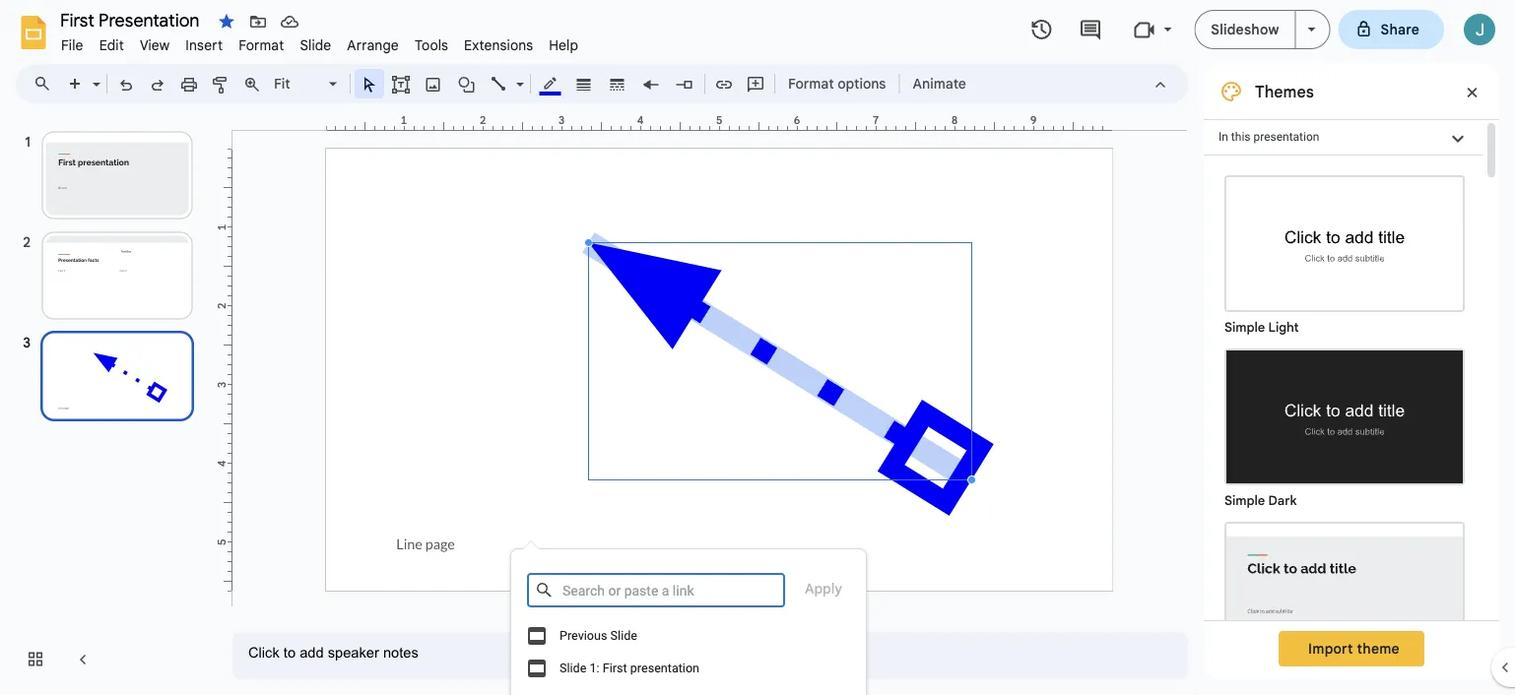 Task type: vqa. For each thing, say whether or not it's contained in the screenshot.
Background application
no



Task type: locate. For each thing, give the bounding box(es) containing it.
list box containing previous slide
[[511, 621, 866, 686]]

simple light
[[1225, 320, 1299, 336]]

line dash list. line dash: dot selected. option
[[607, 70, 629, 98]]

2 vertical spatial slide
[[560, 661, 587, 676]]

tools
[[415, 36, 449, 54]]

presentation inside option
[[631, 661, 700, 676]]

main toolbar
[[58, 69, 977, 99]]

1 vertical spatial slide
[[611, 629, 638, 643]]

presentation down previous slide option
[[631, 661, 700, 676]]

format
[[239, 36, 284, 54], [788, 75, 834, 92]]

animate
[[913, 75, 967, 92]]

insert image image
[[422, 70, 445, 98]]

format inside "format options" button
[[788, 75, 834, 92]]

0 horizontal spatial slide
[[300, 36, 332, 54]]

simple inside radio
[[1225, 493, 1266, 509]]

import
[[1309, 641, 1354, 658]]

list box inside apply alert dialog
[[511, 621, 866, 686]]

option group containing simple light
[[1204, 156, 1484, 696]]

1 simple from the top
[[1225, 320, 1266, 336]]

arrange
[[347, 36, 399, 54]]

format inside the format menu item
[[239, 36, 284, 54]]

slide up zoom field
[[300, 36, 332, 54]]

themes application
[[0, 0, 1516, 696]]

menu bar
[[53, 26, 587, 58]]

border color: blue image
[[540, 70, 562, 96]]

format for format options
[[788, 75, 834, 92]]

2 horizontal spatial slide
[[611, 629, 638, 643]]

slide left 1:
[[560, 661, 587, 676]]

navigation inside themes application
[[0, 111, 217, 696]]

Search or paste a link text field
[[561, 576, 784, 606]]

1 vertical spatial presentation
[[631, 661, 700, 676]]

format options
[[788, 75, 886, 92]]

slide inside slide 'menu item'
[[300, 36, 332, 54]]

simple
[[1225, 320, 1266, 336], [1225, 493, 1266, 509]]

option group inside themes section
[[1204, 156, 1484, 696]]

0 vertical spatial presentation
[[1254, 130, 1320, 144]]

menu bar containing file
[[53, 26, 587, 58]]

1 horizontal spatial format
[[788, 75, 834, 92]]

0 horizontal spatial presentation
[[631, 661, 700, 676]]

format left options
[[788, 75, 834, 92]]

Zoom field
[[268, 70, 346, 99]]

previous
[[560, 629, 608, 643]]

slide
[[300, 36, 332, 54], [611, 629, 638, 643], [560, 661, 587, 676]]

slide up slide 1: first presentation
[[611, 629, 638, 643]]

option group
[[1204, 156, 1484, 696]]

simple inside option
[[1225, 320, 1266, 336]]

share button
[[1339, 10, 1445, 49]]

first
[[603, 661, 627, 676]]

navigation
[[0, 111, 217, 696]]

view menu item
[[132, 34, 178, 57]]

slide inside slide 1: first presentation option
[[560, 661, 587, 676]]

Star checkbox
[[213, 8, 240, 35]]

simple left the dark
[[1225, 493, 1266, 509]]

in this presentation tab
[[1204, 119, 1484, 156]]

Rename text field
[[53, 8, 211, 32]]

0 vertical spatial slide
[[300, 36, 332, 54]]

0 horizontal spatial format
[[239, 36, 284, 54]]

list box
[[511, 621, 866, 686]]

1 horizontal spatial presentation
[[1254, 130, 1320, 144]]

format menu item
[[231, 34, 292, 57]]

in
[[1219, 130, 1229, 144]]

2 simple from the top
[[1225, 493, 1266, 509]]

0 vertical spatial format
[[239, 36, 284, 54]]

Simple Light radio
[[1215, 166, 1475, 696]]

slide for slide
[[300, 36, 332, 54]]

edit
[[99, 36, 124, 54]]

shape image
[[456, 70, 478, 98]]

presentation
[[1254, 130, 1320, 144], [631, 661, 700, 676]]

insert
[[186, 36, 223, 54]]

menu bar inside menu bar banner
[[53, 26, 587, 58]]

simple left light
[[1225, 320, 1266, 336]]

Streamline radio
[[1215, 512, 1475, 686]]

format down star checkbox
[[239, 36, 284, 54]]

Zoom text field
[[271, 70, 326, 98]]

1 horizontal spatial slide
[[560, 661, 587, 676]]

animate button
[[904, 69, 976, 99]]

extensions menu item
[[456, 34, 541, 57]]

1 vertical spatial simple
[[1225, 493, 1266, 509]]

0 vertical spatial simple
[[1225, 320, 1266, 336]]

presentation down 'themes'
[[1254, 130, 1320, 144]]

line weight list. 24px selected. option
[[573, 70, 596, 98]]

1 vertical spatial format
[[788, 75, 834, 92]]

slideshow button
[[1195, 10, 1297, 49]]



Task type: describe. For each thing, give the bounding box(es) containing it.
themes section
[[1204, 64, 1500, 696]]

tools menu item
[[407, 34, 456, 57]]

file
[[61, 36, 83, 54]]

1:
[[590, 661, 600, 676]]

share
[[1381, 21, 1420, 38]]

light
[[1269, 320, 1299, 336]]

insert menu item
[[178, 34, 231, 57]]

new slide with layout image
[[88, 71, 101, 78]]

presentation inside tab
[[1254, 130, 1320, 144]]

slide menu item
[[292, 34, 339, 57]]

options
[[838, 75, 886, 92]]

slide inside previous slide option
[[611, 629, 638, 643]]

help menu item
[[541, 34, 587, 57]]

theme
[[1358, 641, 1400, 658]]

help
[[549, 36, 579, 54]]

this
[[1232, 130, 1251, 144]]

import theme button
[[1279, 632, 1425, 667]]

slide for slide 1: first presentation
[[560, 661, 587, 676]]

view
[[140, 36, 170, 54]]

simple for simple dark
[[1225, 493, 1266, 509]]

edit menu item
[[91, 34, 132, 57]]

simple dark
[[1225, 493, 1297, 509]]

file menu item
[[53, 34, 91, 57]]

apply
[[805, 581, 843, 598]]

slideshow
[[1212, 21, 1280, 38]]

previous slide option
[[511, 621, 866, 653]]

simple for simple light
[[1225, 320, 1266, 336]]

line end list. arrow style: hollow square selected. option
[[674, 70, 696, 98]]

menu bar banner
[[0, 0, 1516, 696]]

apply alert dialog
[[511, 541, 867, 696]]

line start list. arrow style: filled arrow selected. option
[[640, 70, 663, 98]]

themes
[[1256, 82, 1315, 102]]

Simple Dark radio
[[1215, 339, 1475, 512]]

extensions
[[464, 36, 533, 54]]

slide 1: first presentation
[[560, 661, 700, 676]]

arrange menu item
[[339, 34, 407, 57]]

presentation options image
[[1308, 28, 1316, 32]]

Menus field
[[25, 70, 68, 98]]

format options button
[[780, 69, 895, 99]]

import theme
[[1309, 641, 1400, 658]]

dark
[[1269, 493, 1297, 509]]

slide 1: first presentation option
[[511, 653, 866, 686]]

previous slide
[[560, 629, 638, 643]]

in this presentation
[[1219, 130, 1320, 144]]

apply button
[[797, 573, 851, 608]]

format for format
[[239, 36, 284, 54]]

streamline image
[[1227, 524, 1464, 657]]



